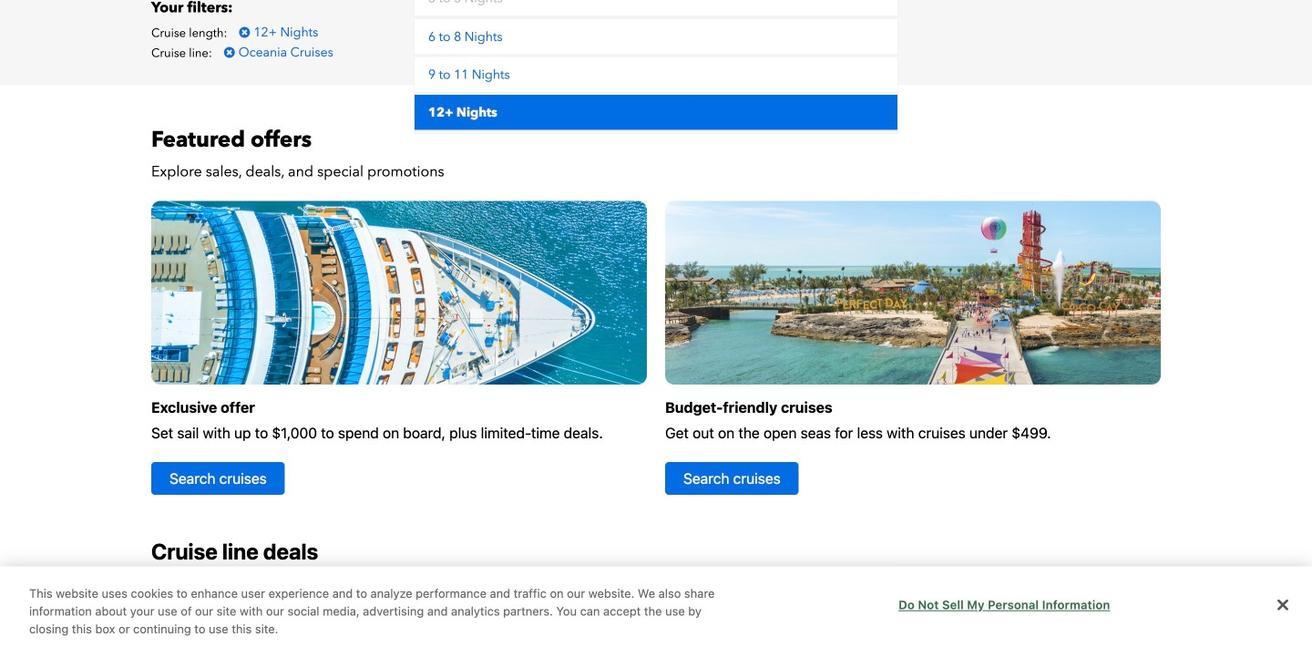 Task type: locate. For each thing, give the bounding box(es) containing it.
12+ nights has been selected for your cruise search filter. remove 12+ nights from your cruise search filter. image
[[239, 26, 250, 39]]

cruise sale image
[[151, 201, 647, 384]]

cheap cruises image
[[665, 201, 1161, 384]]



Task type: describe. For each thing, give the bounding box(es) containing it.
privacy alert dialog
[[0, 567, 1313, 647]]

oceania cruises has been selected for your cruise search filter. remove oceania cruises from your cruise search filter. image
[[224, 46, 235, 59]]



Task type: vqa. For each thing, say whether or not it's contained in the screenshot.
Cruise Sale image
yes



